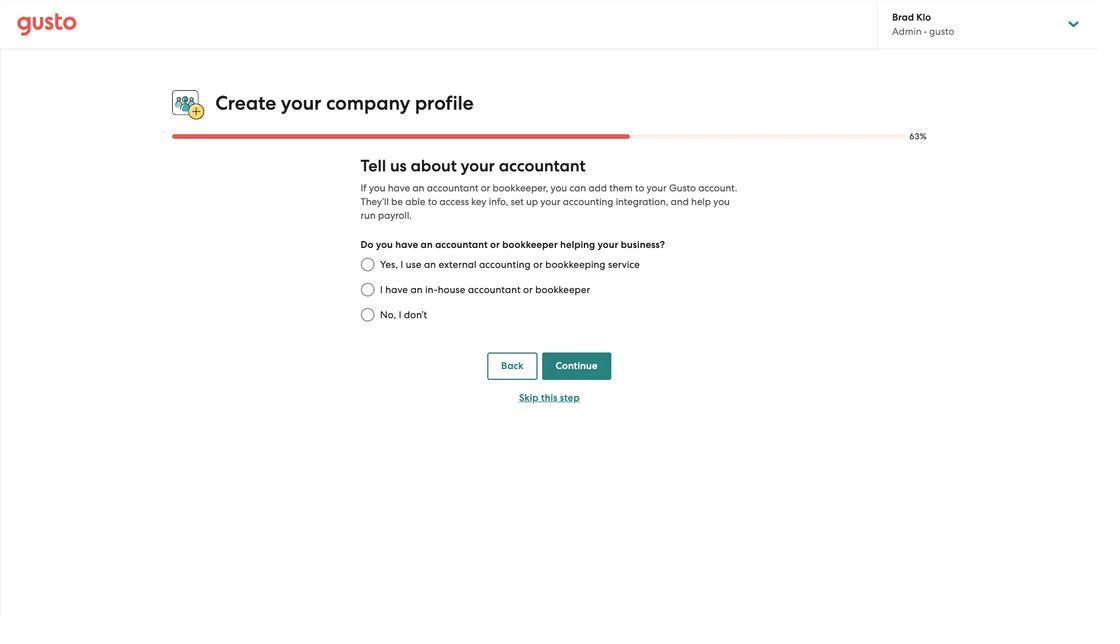 Task type: describe. For each thing, give the bounding box(es) containing it.
your up key
[[461, 156, 495, 176]]

0 horizontal spatial accounting
[[479, 259, 531, 271]]

create
[[215, 91, 276, 115]]

0 vertical spatial bookkeeper
[[502, 239, 558, 251]]

us
[[390, 156, 407, 176]]

i have an in-house accountant or bookkeeper
[[380, 284, 590, 296]]

step
[[560, 392, 580, 404]]

continue button
[[542, 353, 611, 380]]

Yes, I use an external accounting or bookkeeping service radio
[[355, 252, 380, 277]]

tell
[[361, 156, 386, 176]]

1 vertical spatial to
[[428, 196, 437, 208]]

access
[[440, 196, 469, 208]]

I have an in-house accountant or bookkeeper radio
[[355, 277, 380, 303]]

add
[[589, 183, 607, 194]]

skip this step button
[[487, 385, 611, 412]]

help
[[691, 196, 711, 208]]

brad
[[892, 11, 914, 23]]

63%
[[909, 132, 927, 142]]

profile
[[415, 91, 474, 115]]

accountant for do you have an accountant or bookkeeper helping your business?
[[435, 239, 488, 251]]

if
[[361, 183, 367, 194]]

skip
[[519, 392, 539, 404]]

an for if
[[413, 183, 424, 194]]

set
[[511, 196, 524, 208]]

payroll.
[[378, 210, 412, 221]]

an left 'in-'
[[411, 284, 423, 296]]

external
[[439, 259, 477, 271]]

you left can
[[551, 183, 567, 194]]

business?
[[621, 239, 665, 251]]

home image
[[17, 13, 77, 36]]

able
[[405, 196, 425, 208]]

info,
[[489, 196, 508, 208]]

be
[[391, 196, 403, 208]]

your up service at the top of the page
[[598, 239, 618, 251]]

1 vertical spatial bookkeeper
[[535, 284, 590, 296]]

your right 'up' in the top of the page
[[540, 196, 560, 208]]

them
[[609, 183, 633, 194]]

your up integration, at the right of page
[[647, 183, 667, 194]]

brad klo admin • gusto
[[892, 11, 954, 37]]

bookkeeping
[[545, 259, 606, 271]]

have for about
[[388, 183, 410, 194]]

if you have an accountant or bookkeeper, you can add them to your gusto account. they'll be able to access key info, set up your accounting integration, and help you run payroll.
[[361, 183, 737, 221]]

tell us about your accountant
[[361, 156, 586, 176]]

back link
[[487, 353, 537, 380]]



Task type: vqa. For each thing, say whether or not it's contained in the screenshot.
information.
no



Task type: locate. For each thing, give the bounding box(es) containing it.
yes,
[[380, 259, 398, 271]]

and
[[671, 196, 689, 208]]

i for yes,
[[401, 259, 403, 271]]

do
[[361, 239, 374, 251]]

you right the do at the top left
[[376, 239, 393, 251]]

or down "do you have an accountant or bookkeeper helping your business?"
[[533, 259, 543, 271]]

or
[[481, 183, 490, 194], [490, 239, 500, 251], [533, 259, 543, 271], [523, 284, 533, 296]]

run
[[361, 210, 376, 221]]

accountant inside if you have an accountant or bookkeeper, you can add them to your gusto account. they'll be able to access key info, set up your accounting integration, and help you run payroll.
[[427, 183, 478, 194]]

accountant up external
[[435, 239, 488, 251]]

house
[[438, 284, 465, 296]]

an up use
[[421, 239, 433, 251]]

0 vertical spatial i
[[401, 259, 403, 271]]

they'll
[[361, 196, 389, 208]]

an for yes,
[[424, 259, 436, 271]]

yes, i use an external accounting or bookkeeping service
[[380, 259, 640, 271]]

about
[[411, 156, 457, 176]]

2 vertical spatial i
[[399, 310, 401, 321]]

to
[[635, 183, 644, 194], [428, 196, 437, 208]]

1 vertical spatial i
[[380, 284, 383, 296]]

accountant for tell us about your accountant
[[499, 156, 586, 176]]

or up yes, i use an external accounting or bookkeeping service
[[490, 239, 500, 251]]

no,
[[380, 310, 396, 321]]

have for have
[[395, 239, 418, 251]]

up
[[526, 196, 538, 208]]

integration,
[[616, 196, 668, 208]]

have up use
[[395, 239, 418, 251]]

an
[[413, 183, 424, 194], [421, 239, 433, 251], [424, 259, 436, 271], [411, 284, 423, 296]]

you right if
[[369, 183, 385, 194]]

do you have an accountant or bookkeeper helping your business?
[[361, 239, 665, 251]]

gusto
[[929, 26, 954, 37]]

No, I don't radio
[[355, 303, 380, 328]]

can
[[570, 183, 586, 194]]

create your company profile
[[215, 91, 474, 115]]

an up able
[[413, 183, 424, 194]]

gusto
[[669, 183, 696, 194]]

accountant up bookkeeper,
[[499, 156, 586, 176]]

bookkeeper
[[502, 239, 558, 251], [535, 284, 590, 296]]

accountant down yes, i use an external accounting or bookkeeping service
[[468, 284, 521, 296]]

have up be
[[388, 183, 410, 194]]

1 vertical spatial accounting
[[479, 259, 531, 271]]

to right able
[[428, 196, 437, 208]]

admin
[[892, 26, 922, 37]]

skip this step
[[519, 392, 580, 404]]

your
[[281, 91, 321, 115], [461, 156, 495, 176], [647, 183, 667, 194], [540, 196, 560, 208], [598, 239, 618, 251]]

account.
[[698, 183, 737, 194]]

have
[[388, 183, 410, 194], [395, 239, 418, 251], [385, 284, 408, 296]]

no, i don't
[[380, 310, 427, 321]]

0 horizontal spatial to
[[428, 196, 437, 208]]

bookkeeper down the bookkeeping
[[535, 284, 590, 296]]

1 horizontal spatial accounting
[[563, 196, 613, 208]]

1 vertical spatial have
[[395, 239, 418, 251]]

company
[[326, 91, 410, 115]]

i left use
[[401, 259, 403, 271]]

have up no, i don't
[[385, 284, 408, 296]]

an for do
[[421, 239, 433, 251]]

i up no,
[[380, 284, 383, 296]]

accounting down add
[[563, 196, 613, 208]]

klo
[[916, 11, 931, 23]]

accountant
[[499, 156, 586, 176], [427, 183, 478, 194], [435, 239, 488, 251], [468, 284, 521, 296]]

you down the account.
[[713, 196, 730, 208]]

in-
[[425, 284, 438, 296]]

accountant for if you have an accountant or bookkeeper, you can add them to your gusto account. they'll be able to access key info, set up your accounting integration, and help you run payroll.
[[427, 183, 478, 194]]

helping
[[560, 239, 595, 251]]

accounting
[[563, 196, 613, 208], [479, 259, 531, 271]]

accounting down "do you have an accountant or bookkeeper helping your business?"
[[479, 259, 531, 271]]

your right "create"
[[281, 91, 321, 115]]

bookkeeper up yes, i use an external accounting or bookkeeping service
[[502, 239, 558, 251]]

service
[[608, 259, 640, 271]]

or inside if you have an accountant or bookkeeper, you can add them to your gusto account. they'll be able to access key info, set up your accounting integration, and help you run payroll.
[[481, 183, 490, 194]]

an inside if you have an accountant or bookkeeper, you can add them to your gusto account. they'll be able to access key info, set up your accounting integration, and help you run payroll.
[[413, 183, 424, 194]]

continue
[[556, 360, 597, 372]]

key
[[471, 196, 486, 208]]

you
[[369, 183, 385, 194], [551, 183, 567, 194], [713, 196, 730, 208], [376, 239, 393, 251]]

an right use
[[424, 259, 436, 271]]

have inside if you have an accountant or bookkeeper, you can add them to your gusto account. they'll be able to access key info, set up your accounting integration, and help you run payroll.
[[388, 183, 410, 194]]

i right no,
[[399, 310, 401, 321]]

1 horizontal spatial to
[[635, 183, 644, 194]]

accounting inside if you have an accountant or bookkeeper, you can add them to your gusto account. they'll be able to access key info, set up your accounting integration, and help you run payroll.
[[563, 196, 613, 208]]

back
[[501, 360, 524, 372]]

or down yes, i use an external accounting or bookkeeping service
[[523, 284, 533, 296]]

i for no,
[[399, 310, 401, 321]]

0 vertical spatial have
[[388, 183, 410, 194]]

or up key
[[481, 183, 490, 194]]

this
[[541, 392, 557, 404]]

0 vertical spatial accounting
[[563, 196, 613, 208]]

use
[[406, 259, 422, 271]]

accountant up access
[[427, 183, 478, 194]]

to up integration, at the right of page
[[635, 183, 644, 194]]

2 vertical spatial have
[[385, 284, 408, 296]]

don't
[[404, 310, 427, 321]]

0 vertical spatial to
[[635, 183, 644, 194]]

i
[[401, 259, 403, 271], [380, 284, 383, 296], [399, 310, 401, 321]]

bookkeeper,
[[493, 183, 548, 194]]

•
[[924, 26, 927, 37]]



